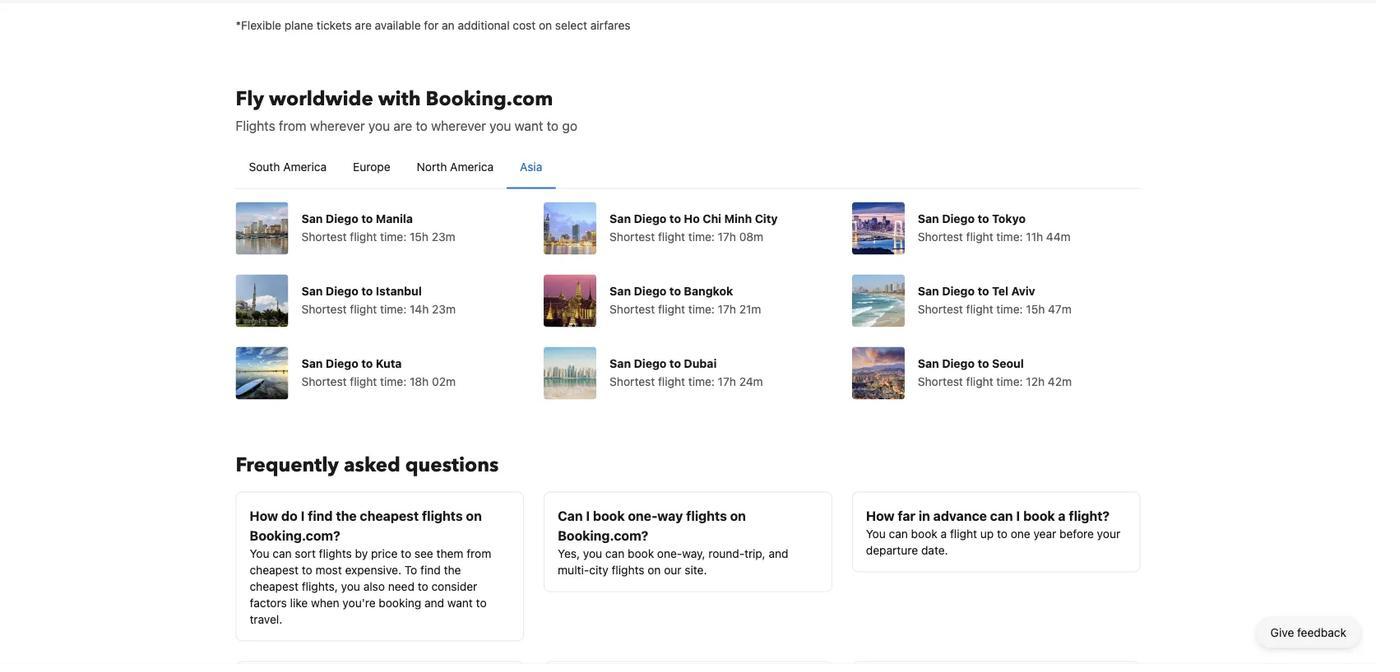 Task type: describe. For each thing, give the bounding box(es) containing it.
diego for bangkok
[[634, 284, 667, 298]]

44m
[[1047, 230, 1071, 243]]

europe button
[[340, 145, 404, 188]]

diego for istanbul
[[326, 284, 359, 298]]

airfares
[[591, 18, 631, 32]]

time: for san diego to istanbul shortest flight time: 14h 23m
[[380, 302, 407, 316]]

0 vertical spatial cheapest
[[360, 508, 419, 523]]

diego for manila
[[326, 212, 359, 225]]

san diego to bangkok shortest flight time: 17h 21m
[[610, 284, 762, 316]]

1 vertical spatial cheapest
[[250, 563, 299, 577]]

*flexible plane tickets are available for an additional cost on select airfares
[[236, 18, 631, 32]]

you're
[[343, 596, 376, 609]]

23m for shortest flight time: 15h 23m
[[432, 230, 456, 243]]

can up the up
[[991, 508, 1014, 523]]

2 wherever from the left
[[431, 118, 486, 133]]

18h
[[410, 374, 429, 388]]

booking.com
[[426, 86, 553, 113]]

you down the booking.com
[[490, 118, 511, 133]]

i inside can i book one-way flights on booking.com? yes, you can book one-way, round-trip, and multi-city flights on our site.
[[586, 508, 590, 523]]

on inside how do i find the cheapest flights on booking.com? you can sort flights by price to see them from cheapest to most expensive. to find the cheapest flights, you also need to consider factors like when you're booking and want to travel.
[[466, 508, 482, 523]]

europe
[[353, 160, 391, 173]]

0 horizontal spatial the
[[336, 508, 357, 523]]

sort
[[295, 547, 316, 560]]

south america button
[[236, 145, 340, 188]]

for
[[424, 18, 439, 32]]

flight inside san diego to ho chi minh city shortest flight time: 17h 08m
[[658, 230, 686, 243]]

to right need at the bottom of the page
[[418, 579, 429, 593]]

flight for san diego to istanbul shortest flight time: 14h 23m
[[350, 302, 377, 316]]

frequently
[[236, 452, 339, 479]]

shortest for san diego to seoul shortest flight time: 12h 42m
[[918, 374, 964, 388]]

seoul
[[993, 356, 1025, 370]]

from inside fly worldwide with booking.com flights from wherever you are to wherever you want to go
[[279, 118, 307, 133]]

kuta
[[376, 356, 402, 370]]

america for north america
[[450, 160, 494, 173]]

multi-
[[558, 563, 590, 577]]

17h for dubai
[[718, 374, 737, 388]]

san diego to tel aviv image
[[853, 274, 905, 327]]

shortest for san diego to kuta shortest flight time: 18h 02m
[[302, 374, 347, 388]]

to
[[405, 563, 418, 577]]

time: for san diego to dubai shortest flight time: 17h 24m
[[689, 374, 715, 388]]

san for san diego to manila shortest flight time: 15h 23m
[[302, 212, 323, 225]]

you inside can i book one-way flights on booking.com? yes, you can book one-way, round-trip, and multi-city flights on our site.
[[583, 547, 603, 560]]

you for how far in advance can i book a flight?
[[867, 527, 886, 540]]

flight inside how far in advance can i book a flight? you can book a flight up to one year before your departure date.
[[951, 527, 978, 540]]

city
[[755, 212, 778, 225]]

aviv
[[1012, 284, 1036, 298]]

flights
[[236, 118, 275, 133]]

consider
[[432, 579, 478, 593]]

21m
[[740, 302, 762, 316]]

north america
[[417, 160, 494, 173]]

tickets
[[317, 18, 352, 32]]

12h
[[1027, 374, 1045, 388]]

give
[[1271, 626, 1295, 640]]

flights up them at left
[[422, 508, 463, 523]]

can i book one-way flights on booking.com? yes, you can book one-way, round-trip, and multi-city flights on our site.
[[558, 508, 789, 577]]

can for a
[[889, 527, 909, 540]]

see
[[415, 547, 434, 560]]

can for booking.com?
[[606, 547, 625, 560]]

i inside how do i find the cheapest flights on booking.com? you can sort flights by price to see them from cheapest to most expensive. to find the cheapest flights, you also need to consider factors like when you're booking and want to travel.
[[301, 508, 305, 523]]

you for how do i find the cheapest flights on booking.com?
[[250, 547, 270, 560]]

san diego to seoul image
[[853, 347, 905, 400]]

flights right way
[[687, 508, 727, 523]]

istanbul
[[376, 284, 422, 298]]

san diego to istanbul shortest flight time: 14h 23m
[[302, 284, 456, 316]]

shortest for san diego to dubai shortest flight time: 17h 24m
[[610, 374, 655, 388]]

way,
[[683, 547, 706, 560]]

advance
[[934, 508, 988, 523]]

shortest for san diego to bangkok shortest flight time: 17h 21m
[[610, 302, 655, 316]]

to down consider
[[476, 596, 487, 609]]

to inside san diego to ho chi minh city shortest flight time: 17h 08m
[[670, 212, 681, 225]]

to inside san diego to tokyo shortest flight time: 11h 44m
[[978, 212, 990, 225]]

expensive.
[[345, 563, 402, 577]]

far
[[898, 508, 916, 523]]

san diego to tel aviv shortest flight time: 15h 47m
[[918, 284, 1072, 316]]

minh
[[725, 212, 752, 225]]

also
[[364, 579, 385, 593]]

how for how do i find the cheapest flights on booking.com?
[[250, 508, 278, 523]]

with
[[378, 86, 421, 113]]

11h
[[1027, 230, 1044, 243]]

diego for seoul
[[943, 356, 975, 370]]

south
[[249, 160, 280, 173]]

i inside how far in advance can i book a flight? you can book a flight up to one year before your departure date.
[[1017, 508, 1021, 523]]

to up to
[[401, 547, 412, 560]]

available
[[375, 18, 421, 32]]

san for san diego to dubai shortest flight time: 17h 24m
[[610, 356, 631, 370]]

flight for san diego to seoul shortest flight time: 12h 42m
[[967, 374, 994, 388]]

0 vertical spatial one-
[[628, 508, 658, 523]]

ho
[[684, 212, 700, 225]]

tab list containing south america
[[236, 145, 1141, 190]]

2 vertical spatial cheapest
[[250, 579, 299, 593]]

can for on
[[273, 547, 292, 560]]

san diego to tokyo shortest flight time: 11h 44m
[[918, 212, 1071, 243]]

diego for dubai
[[634, 356, 667, 370]]

san for san diego to tokyo shortest flight time: 11h 44m
[[918, 212, 940, 225]]

*flexible
[[236, 18, 281, 32]]

flight for san diego to dubai shortest flight time: 17h 24m
[[658, 374, 686, 388]]

san diego to ho chi minh city shortest flight time: 17h 08m
[[610, 212, 778, 243]]

fly worldwide with booking.com flights from wherever you are to wherever you want to go
[[236, 86, 578, 133]]

go
[[562, 118, 578, 133]]

san diego to kuta image
[[236, 347, 288, 400]]

24m
[[740, 374, 764, 388]]

15h inside san diego to manila shortest flight time: 15h 23m
[[410, 230, 429, 243]]

and inside can i book one-way flights on booking.com? yes, you can book one-way, round-trip, and multi-city flights on our site.
[[769, 547, 789, 560]]

flight?
[[1070, 508, 1110, 523]]

san diego to manila shortest flight time: 15h 23m
[[302, 212, 456, 243]]

from inside how do i find the cheapest flights on booking.com? you can sort flights by price to see them from cheapest to most expensive. to find the cheapest flights, you also need to consider factors like when you're booking and want to travel.
[[467, 547, 492, 560]]

worldwide
[[269, 86, 373, 113]]

city
[[590, 563, 609, 577]]

want inside fly worldwide with booking.com flights from wherever you are to wherever you want to go
[[515, 118, 544, 133]]

questions
[[406, 452, 499, 479]]

book down in
[[912, 527, 938, 540]]

to inside san diego to seoul shortest flight time: 12h 42m
[[978, 356, 990, 370]]

north america button
[[404, 145, 507, 188]]

1 wherever from the left
[[310, 118, 365, 133]]

to inside san diego to dubai shortest flight time: 17h 24m
[[670, 356, 681, 370]]

like
[[290, 596, 308, 609]]

flight for san diego to tokyo shortest flight time: 11h 44m
[[967, 230, 994, 243]]

san diego to seoul shortest flight time: 12h 42m
[[918, 356, 1072, 388]]

want inside how do i find the cheapest flights on booking.com? you can sort flights by price to see them from cheapest to most expensive. to find the cheapest flights, you also need to consider factors like when you're booking and want to travel.
[[448, 596, 473, 609]]

diego for ho
[[634, 212, 667, 225]]

flight inside san diego to tel aviv shortest flight time: 15h 47m
[[967, 302, 994, 316]]

yes,
[[558, 547, 580, 560]]

time: inside san diego to ho chi minh city shortest flight time: 17h 08m
[[689, 230, 715, 243]]

fly
[[236, 86, 264, 113]]

san for san diego to ho chi minh city shortest flight time: 17h 08m
[[610, 212, 631, 225]]

north
[[417, 160, 447, 173]]

plane
[[285, 18, 314, 32]]

date.
[[922, 543, 949, 557]]

booking.com? inside can i book one-way flights on booking.com? yes, you can book one-way, round-trip, and multi-city flights on our site.
[[558, 528, 649, 543]]

0 vertical spatial are
[[355, 18, 372, 32]]

up
[[981, 527, 994, 540]]

how for how far in advance can i book a flight?
[[867, 508, 895, 523]]

to inside san diego to tel aviv shortest flight time: 15h 47m
[[978, 284, 990, 298]]

diego for tel
[[943, 284, 975, 298]]



Task type: locate. For each thing, give the bounding box(es) containing it.
diego inside san diego to ho chi minh city shortest flight time: 17h 08m
[[634, 212, 667, 225]]

on left our
[[648, 563, 661, 577]]

to inside san diego to kuta shortest flight time: 18h 02m
[[361, 356, 373, 370]]

round-
[[709, 547, 745, 560]]

diego left manila
[[326, 212, 359, 225]]

time: inside san diego to dubai shortest flight time: 17h 24m
[[689, 374, 715, 388]]

2 vertical spatial 17h
[[718, 374, 737, 388]]

your
[[1098, 527, 1121, 540]]

i right the do
[[301, 508, 305, 523]]

47m
[[1049, 302, 1072, 316]]

san inside san diego to seoul shortest flight time: 12h 42m
[[918, 356, 940, 370]]

you up departure
[[867, 527, 886, 540]]

you
[[867, 527, 886, 540], [250, 547, 270, 560]]

23m inside san diego to istanbul shortest flight time: 14h 23m
[[432, 302, 456, 316]]

time: down the bangkok
[[689, 302, 715, 316]]

1 vertical spatial and
[[425, 596, 444, 609]]

to inside san diego to manila shortest flight time: 15h 23m
[[361, 212, 373, 225]]

america inside south america button
[[283, 160, 327, 173]]

time: inside san diego to bangkok shortest flight time: 17h 21m
[[689, 302, 715, 316]]

0 vertical spatial and
[[769, 547, 789, 560]]

can inside can i book one-way flights on booking.com? yes, you can book one-way, round-trip, and multi-city flights on our site.
[[606, 547, 625, 560]]

0 horizontal spatial want
[[448, 596, 473, 609]]

san inside san diego to bangkok shortest flight time: 17h 21m
[[610, 284, 631, 298]]

15h down manila
[[410, 230, 429, 243]]

diego inside san diego to istanbul shortest flight time: 14h 23m
[[326, 284, 359, 298]]

on up round-
[[731, 508, 746, 523]]

san right san diego to dubai image
[[610, 356, 631, 370]]

23m for shortest flight time: 14h 23m
[[432, 302, 456, 316]]

1 horizontal spatial from
[[467, 547, 492, 560]]

asked
[[344, 452, 401, 479]]

1 17h from the top
[[718, 230, 737, 243]]

before
[[1060, 527, 1095, 540]]

to left the "tokyo"
[[978, 212, 990, 225]]

the up consider
[[444, 563, 461, 577]]

asia button
[[507, 145, 556, 188]]

shortest inside san diego to tokyo shortest flight time: 11h 44m
[[918, 230, 964, 243]]

1 vertical spatial want
[[448, 596, 473, 609]]

i right can
[[586, 508, 590, 523]]

1 horizontal spatial america
[[450, 160, 494, 173]]

0 vertical spatial you
[[867, 527, 886, 540]]

the up by
[[336, 508, 357, 523]]

1 vertical spatial one-
[[658, 547, 683, 560]]

how left the do
[[250, 508, 278, 523]]

08m
[[740, 230, 764, 243]]

flight for san diego to manila shortest flight time: 15h 23m
[[350, 230, 377, 243]]

can
[[558, 508, 583, 523]]

how do i find the cheapest flights on booking.com? you can sort flights by price to see them from cheapest to most expensive. to find the cheapest flights, you also need to consider factors like when you're booking and want to travel.
[[250, 508, 492, 626]]

shortest right san diego to kuta image
[[302, 374, 347, 388]]

san inside san diego to kuta shortest flight time: 18h 02m
[[302, 356, 323, 370]]

are right the tickets
[[355, 18, 372, 32]]

time: for san diego to seoul shortest flight time: 12h 42m
[[997, 374, 1024, 388]]

how left far
[[867, 508, 895, 523]]

san right san diego to ho chi minh city image
[[610, 212, 631, 225]]

price
[[371, 547, 398, 560]]

0 horizontal spatial are
[[355, 18, 372, 32]]

additional
[[458, 18, 510, 32]]

san diego to tokyo image
[[853, 202, 905, 255]]

book up year
[[1024, 508, 1056, 523]]

0 horizontal spatial how
[[250, 508, 278, 523]]

you up city
[[583, 547, 603, 560]]

time: down dubai
[[689, 374, 715, 388]]

and down consider
[[425, 596, 444, 609]]

departure
[[867, 543, 919, 557]]

time: down kuta
[[380, 374, 407, 388]]

one
[[1011, 527, 1031, 540]]

flight inside san diego to kuta shortest flight time: 18h 02m
[[350, 374, 377, 388]]

san diego to bangkok image
[[544, 274, 597, 327]]

1 horizontal spatial find
[[421, 563, 441, 577]]

0 vertical spatial 15h
[[410, 230, 429, 243]]

time: inside san diego to tel aviv shortest flight time: 15h 47m
[[997, 302, 1024, 316]]

diego inside san diego to bangkok shortest flight time: 17h 21m
[[634, 284, 667, 298]]

most
[[316, 563, 342, 577]]

time: down the "tokyo"
[[997, 230, 1024, 243]]

to left tel in the right of the page
[[978, 284, 990, 298]]

17h left 21m
[[718, 302, 737, 316]]

them
[[437, 547, 464, 560]]

san for san diego to tel aviv shortest flight time: 15h 47m
[[918, 284, 940, 298]]

1 booking.com? from the left
[[250, 528, 340, 543]]

1 vertical spatial the
[[444, 563, 461, 577]]

time: down manila
[[380, 230, 407, 243]]

17h inside san diego to bangkok shortest flight time: 17h 21m
[[718, 302, 737, 316]]

book right can
[[593, 508, 625, 523]]

san diego to dubai image
[[544, 347, 597, 400]]

diego left the "tokyo"
[[943, 212, 975, 225]]

flight down manila
[[350, 230, 377, 243]]

cost
[[513, 18, 536, 32]]

to left "istanbul" on the top of page
[[361, 284, 373, 298]]

shortest for san diego to istanbul shortest flight time: 14h 23m
[[302, 302, 347, 316]]

wherever
[[310, 118, 365, 133], [431, 118, 486, 133]]

to down sort
[[302, 563, 313, 577]]

diego for kuta
[[326, 356, 359, 370]]

san right san diego to kuta image
[[302, 356, 323, 370]]

the
[[336, 508, 357, 523], [444, 563, 461, 577]]

want left go
[[515, 118, 544, 133]]

flight inside san diego to tokyo shortest flight time: 11h 44m
[[967, 230, 994, 243]]

dubai
[[684, 356, 717, 370]]

flights right city
[[612, 563, 645, 577]]

1 vertical spatial are
[[394, 118, 413, 133]]

2 17h from the top
[[718, 302, 737, 316]]

san inside san diego to dubai shortest flight time: 17h 24m
[[610, 356, 631, 370]]

wherever down worldwide
[[310, 118, 365, 133]]

17h for bangkok
[[718, 302, 737, 316]]

1 horizontal spatial i
[[586, 508, 590, 523]]

south america
[[249, 160, 327, 173]]

shortest
[[302, 230, 347, 243], [610, 230, 655, 243], [918, 230, 964, 243], [302, 302, 347, 316], [610, 302, 655, 316], [918, 302, 964, 316], [302, 374, 347, 388], [610, 374, 655, 388], [918, 374, 964, 388]]

san for san diego to seoul shortest flight time: 12h 42m
[[918, 356, 940, 370]]

17h inside san diego to dubai shortest flight time: 17h 24m
[[718, 374, 737, 388]]

america for south america
[[283, 160, 327, 173]]

shortest inside san diego to seoul shortest flight time: 12h 42m
[[918, 374, 964, 388]]

san for san diego to bangkok shortest flight time: 17h 21m
[[610, 284, 631, 298]]

booking.com? inside how do i find the cheapest flights on booking.com? you can sort flights by price to see them from cheapest to most expensive. to find the cheapest flights, you also need to consider factors like when you're booking and want to travel.
[[250, 528, 340, 543]]

site.
[[685, 563, 707, 577]]

2 how from the left
[[867, 508, 895, 523]]

0 horizontal spatial wherever
[[310, 118, 365, 133]]

shortest inside san diego to bangkok shortest flight time: 17h 21m
[[610, 302, 655, 316]]

time: for san diego to tokyo shortest flight time: 11h 44m
[[997, 230, 1024, 243]]

flight inside san diego to manila shortest flight time: 15h 23m
[[350, 230, 377, 243]]

shortest for san diego to manila shortest flight time: 15h 23m
[[302, 230, 347, 243]]

diego inside san diego to manila shortest flight time: 15h 23m
[[326, 212, 359, 225]]

do
[[282, 508, 298, 523]]

diego inside san diego to tel aviv shortest flight time: 15h 47m
[[943, 284, 975, 298]]

flight inside san diego to seoul shortest flight time: 12h 42m
[[967, 374, 994, 388]]

you inside how do i find the cheapest flights on booking.com? you can sort flights by price to see them from cheapest to most expensive. to find the cheapest flights, you also need to consider factors like when you're booking and want to travel.
[[341, 579, 360, 593]]

17h
[[718, 230, 737, 243], [718, 302, 737, 316], [718, 374, 737, 388]]

14h
[[410, 302, 429, 316]]

0 vertical spatial 17h
[[718, 230, 737, 243]]

shortest right san diego to dubai image
[[610, 374, 655, 388]]

time: down ho
[[689, 230, 715, 243]]

are
[[355, 18, 372, 32], [394, 118, 413, 133]]

1 vertical spatial you
[[250, 547, 270, 560]]

diego left "istanbul" on the top of page
[[326, 284, 359, 298]]

you up you're
[[341, 579, 360, 593]]

san inside san diego to manila shortest flight time: 15h 23m
[[302, 212, 323, 225]]

shortest inside san diego to ho chi minh city shortest flight time: 17h 08m
[[610, 230, 655, 243]]

diego left ho
[[634, 212, 667, 225]]

diego left kuta
[[326, 356, 359, 370]]

0 horizontal spatial a
[[941, 527, 947, 540]]

flights,
[[302, 579, 338, 593]]

diego inside san diego to kuta shortest flight time: 18h 02m
[[326, 356, 359, 370]]

shortest inside san diego to istanbul shortest flight time: 14h 23m
[[302, 302, 347, 316]]

2 i from the left
[[586, 508, 590, 523]]

can inside how do i find the cheapest flights on booking.com? you can sort flights by price to see them from cheapest to most expensive. to find the cheapest flights, you also need to consider factors like when you're booking and want to travel.
[[273, 547, 292, 560]]

23m right 14h
[[432, 302, 456, 316]]

17h down minh at the right
[[718, 230, 737, 243]]

shortest for san diego to tokyo shortest flight time: 11h 44m
[[918, 230, 964, 243]]

san right san diego to istanbul image
[[302, 284, 323, 298]]

1 horizontal spatial 15h
[[1027, 302, 1046, 316]]

travel.
[[250, 612, 283, 626]]

diego inside san diego to dubai shortest flight time: 17h 24m
[[634, 356, 667, 370]]

i
[[301, 508, 305, 523], [586, 508, 590, 523], [1017, 508, 1021, 523]]

23m inside san diego to manila shortest flight time: 15h 23m
[[432, 230, 456, 243]]

flight inside san diego to dubai shortest flight time: 17h 24m
[[658, 374, 686, 388]]

0 horizontal spatial find
[[308, 508, 333, 523]]

02m
[[432, 374, 456, 388]]

1 how from the left
[[250, 508, 278, 523]]

2 booking.com? from the left
[[558, 528, 649, 543]]

from right flights
[[279, 118, 307, 133]]

manila
[[376, 212, 413, 225]]

time: inside san diego to tokyo shortest flight time: 11h 44m
[[997, 230, 1024, 243]]

1 vertical spatial 15h
[[1027, 302, 1046, 316]]

time: inside san diego to manila shortest flight time: 15h 23m
[[380, 230, 407, 243]]

factors
[[250, 596, 287, 609]]

flight down dubai
[[658, 374, 686, 388]]

asia
[[520, 160, 543, 173]]

and
[[769, 547, 789, 560], [425, 596, 444, 609]]

san right san diego to seoul image
[[918, 356, 940, 370]]

1 horizontal spatial how
[[867, 508, 895, 523]]

san inside san diego to ho chi minh city shortest flight time: 17h 08m
[[610, 212, 631, 225]]

and inside how do i find the cheapest flights on booking.com? you can sort flights by price to see them from cheapest to most expensive. to find the cheapest flights, you also need to consider factors like when you're booking and want to travel.
[[425, 596, 444, 609]]

1 vertical spatial find
[[421, 563, 441, 577]]

shortest right san diego to bangkok 'image'
[[610, 302, 655, 316]]

15h down aviv
[[1027, 302, 1046, 316]]

to left seoul
[[978, 356, 990, 370]]

flights
[[422, 508, 463, 523], [687, 508, 727, 523], [319, 547, 352, 560], [612, 563, 645, 577]]

flights up "most"
[[319, 547, 352, 560]]

give feedback button
[[1258, 618, 1361, 648]]

0 vertical spatial from
[[279, 118, 307, 133]]

1 vertical spatial from
[[467, 547, 492, 560]]

flight down the "tokyo"
[[967, 230, 994, 243]]

how
[[250, 508, 278, 523], [867, 508, 895, 523]]

san right san diego to tokyo image
[[918, 212, 940, 225]]

shortest inside san diego to tel aviv shortest flight time: 15h 47m
[[918, 302, 964, 316]]

san right 'san diego to tel aviv' image
[[918, 284, 940, 298]]

shortest inside san diego to dubai shortest flight time: 17h 24m
[[610, 374, 655, 388]]

1 vertical spatial a
[[941, 527, 947, 540]]

3 i from the left
[[1017, 508, 1021, 523]]

time: for san diego to kuta shortest flight time: 18h 02m
[[380, 374, 407, 388]]

shortest right san diego to manila image
[[302, 230, 347, 243]]

feedback
[[1298, 626, 1347, 640]]

can left sort
[[273, 547, 292, 560]]

to left go
[[547, 118, 559, 133]]

how inside how far in advance can i book a flight? you can book a flight up to one year before your departure date.
[[867, 508, 895, 523]]

0 horizontal spatial 15h
[[410, 230, 429, 243]]

0 horizontal spatial i
[[301, 508, 305, 523]]

booking
[[379, 596, 422, 609]]

you inside how do i find the cheapest flights on booking.com? you can sort flights by price to see them from cheapest to most expensive. to find the cheapest flights, you also need to consider factors like when you're booking and want to travel.
[[250, 547, 270, 560]]

time: inside san diego to kuta shortest flight time: 18h 02m
[[380, 374, 407, 388]]

san for san diego to istanbul shortest flight time: 14h 23m
[[302, 284, 323, 298]]

0 vertical spatial want
[[515, 118, 544, 133]]

1 horizontal spatial want
[[515, 118, 544, 133]]

year
[[1034, 527, 1057, 540]]

san for san diego to kuta shortest flight time: 18h 02m
[[302, 356, 323, 370]]

flight for san diego to kuta shortest flight time: 18h 02m
[[350, 374, 377, 388]]

on down questions on the bottom of page
[[466, 508, 482, 523]]

flight for san diego to bangkok shortest flight time: 17h 21m
[[658, 302, 686, 316]]

diego inside san diego to tokyo shortest flight time: 11h 44m
[[943, 212, 975, 225]]

need
[[388, 579, 415, 593]]

from right them at left
[[467, 547, 492, 560]]

booking.com? up city
[[558, 528, 649, 543]]

0 horizontal spatial booking.com?
[[250, 528, 340, 543]]

a up 'before'
[[1059, 508, 1066, 523]]

to inside san diego to istanbul shortest flight time: 14h 23m
[[361, 284, 373, 298]]

diego left the bangkok
[[634, 284, 667, 298]]

you left sort
[[250, 547, 270, 560]]

0 vertical spatial the
[[336, 508, 357, 523]]

on
[[539, 18, 552, 32], [466, 508, 482, 523], [731, 508, 746, 523], [648, 563, 661, 577]]

shortest right san diego to tokyo image
[[918, 230, 964, 243]]

san diego to ho chi minh city image
[[544, 202, 597, 255]]

time: inside san diego to seoul shortest flight time: 12h 42m
[[997, 374, 1024, 388]]

wherever down the booking.com
[[431, 118, 486, 133]]

1 horizontal spatial you
[[867, 527, 886, 540]]

in
[[919, 508, 931, 523]]

to inside san diego to bangkok shortest flight time: 17h 21m
[[670, 284, 681, 298]]

to left manila
[[361, 212, 373, 225]]

tab list
[[236, 145, 1141, 190]]

1 america from the left
[[283, 160, 327, 173]]

diego for tokyo
[[943, 212, 975, 225]]

tel
[[993, 284, 1009, 298]]

17h inside san diego to ho chi minh city shortest flight time: 17h 08m
[[718, 230, 737, 243]]

1 horizontal spatial wherever
[[431, 118, 486, 133]]

a
[[1059, 508, 1066, 523], [941, 527, 947, 540]]

you down with
[[369, 118, 390, 133]]

17h left 24m
[[718, 374, 737, 388]]

are down with
[[394, 118, 413, 133]]

booking.com?
[[250, 528, 340, 543], [558, 528, 649, 543]]

shortest right san diego to istanbul image
[[302, 302, 347, 316]]

shortest inside san diego to manila shortest flight time: 15h 23m
[[302, 230, 347, 243]]

san diego to istanbul image
[[236, 274, 288, 327]]

to left ho
[[670, 212, 681, 225]]

book
[[593, 508, 625, 523], [1024, 508, 1056, 523], [912, 527, 938, 540], [628, 547, 654, 560]]

1 horizontal spatial a
[[1059, 508, 1066, 523]]

1 horizontal spatial the
[[444, 563, 461, 577]]

select
[[556, 18, 588, 32]]

to left the bangkok
[[670, 284, 681, 298]]

time: down seoul
[[997, 374, 1024, 388]]

to right the up
[[998, 527, 1008, 540]]

15h
[[410, 230, 429, 243], [1027, 302, 1046, 316]]

and right trip,
[[769, 547, 789, 560]]

to inside how far in advance can i book a flight? you can book a flight up to one year before your departure date.
[[998, 527, 1008, 540]]

san inside san diego to tokyo shortest flight time: 11h 44m
[[918, 212, 940, 225]]

flight inside san diego to bangkok shortest flight time: 17h 21m
[[658, 302, 686, 316]]

time: for san diego to manila shortest flight time: 15h 23m
[[380, 230, 407, 243]]

0 vertical spatial 23m
[[432, 230, 456, 243]]

trip,
[[745, 547, 766, 560]]

0 vertical spatial a
[[1059, 508, 1066, 523]]

when
[[311, 596, 340, 609]]

to left dubai
[[670, 356, 681, 370]]

shortest right san diego to ho chi minh city image
[[610, 230, 655, 243]]

time:
[[380, 230, 407, 243], [689, 230, 715, 243], [997, 230, 1024, 243], [380, 302, 407, 316], [689, 302, 715, 316], [997, 302, 1024, 316], [380, 374, 407, 388], [689, 374, 715, 388], [997, 374, 1024, 388]]

flight down tel in the right of the page
[[967, 302, 994, 316]]

1 horizontal spatial are
[[394, 118, 413, 133]]

2 horizontal spatial i
[[1017, 508, 1021, 523]]

flight down the bangkok
[[658, 302, 686, 316]]

0 horizontal spatial you
[[250, 547, 270, 560]]

shortest inside san diego to kuta shortest flight time: 18h 02m
[[302, 374, 347, 388]]

find right the do
[[308, 508, 333, 523]]

diego left dubai
[[634, 356, 667, 370]]

23m down north america button
[[432, 230, 456, 243]]

on right cost
[[539, 18, 552, 32]]

time: down tel in the right of the page
[[997, 302, 1024, 316]]

san inside san diego to tel aviv shortest flight time: 15h 47m
[[918, 284, 940, 298]]

america
[[283, 160, 327, 173], [450, 160, 494, 173]]

chi
[[703, 212, 722, 225]]

flight down ho
[[658, 230, 686, 243]]

3 17h from the top
[[718, 374, 737, 388]]

0 horizontal spatial from
[[279, 118, 307, 133]]

you inside how far in advance can i book a flight? you can book a flight up to one year before your departure date.
[[867, 527, 886, 540]]

flight inside san diego to istanbul shortest flight time: 14h 23m
[[350, 302, 377, 316]]

1 horizontal spatial booking.com?
[[558, 528, 649, 543]]

flight down kuta
[[350, 374, 377, 388]]

time: for san diego to bangkok shortest flight time: 17h 21m
[[689, 302, 715, 316]]

how inside how do i find the cheapest flights on booking.com? you can sort flights by price to see them from cheapest to most expensive. to find the cheapest flights, you also need to consider factors like when you're booking and want to travel.
[[250, 508, 278, 523]]

diego
[[326, 212, 359, 225], [634, 212, 667, 225], [943, 212, 975, 225], [326, 284, 359, 298], [634, 284, 667, 298], [943, 284, 975, 298], [326, 356, 359, 370], [634, 356, 667, 370], [943, 356, 975, 370]]

our
[[664, 563, 682, 577]]

0 horizontal spatial and
[[425, 596, 444, 609]]

a up date.
[[941, 527, 947, 540]]

book left way,
[[628, 547, 654, 560]]

booking.com? down the do
[[250, 528, 340, 543]]

23m
[[432, 230, 456, 243], [432, 302, 456, 316]]

can up city
[[606, 547, 625, 560]]

0 vertical spatial find
[[308, 508, 333, 523]]

are inside fly worldwide with booking.com flights from wherever you are to wherever you want to go
[[394, 118, 413, 133]]

flight
[[350, 230, 377, 243], [658, 230, 686, 243], [967, 230, 994, 243], [350, 302, 377, 316], [658, 302, 686, 316], [967, 302, 994, 316], [350, 374, 377, 388], [658, 374, 686, 388], [967, 374, 994, 388], [951, 527, 978, 540]]

1 horizontal spatial and
[[769, 547, 789, 560]]

san diego to manila image
[[236, 202, 288, 255]]

want down consider
[[448, 596, 473, 609]]

find
[[308, 508, 333, 523], [421, 563, 441, 577]]

san inside san diego to istanbul shortest flight time: 14h 23m
[[302, 284, 323, 298]]

san right san diego to manila image
[[302, 212, 323, 225]]

how far in advance can i book a flight? you can book a flight up to one year before your departure date.
[[867, 508, 1121, 557]]

give feedback
[[1271, 626, 1347, 640]]

frequently asked questions
[[236, 452, 499, 479]]

san diego to dubai shortest flight time: 17h 24m
[[610, 356, 764, 388]]

1 vertical spatial 17h
[[718, 302, 737, 316]]

42m
[[1048, 374, 1072, 388]]

an
[[442, 18, 455, 32]]

diego left tel in the right of the page
[[943, 284, 975, 298]]

bangkok
[[684, 284, 734, 298]]

time: down "istanbul" on the top of page
[[380, 302, 407, 316]]

15h inside san diego to tel aviv shortest flight time: 15h 47m
[[1027, 302, 1046, 316]]

2 america from the left
[[450, 160, 494, 173]]

diego left seoul
[[943, 356, 975, 370]]

to down with
[[416, 118, 428, 133]]

0 horizontal spatial america
[[283, 160, 327, 173]]

can up departure
[[889, 527, 909, 540]]

by
[[355, 547, 368, 560]]

america inside north america button
[[450, 160, 494, 173]]

time: inside san diego to istanbul shortest flight time: 14h 23m
[[380, 302, 407, 316]]

1 i from the left
[[301, 508, 305, 523]]

1 vertical spatial 23m
[[432, 302, 456, 316]]

diego inside san diego to seoul shortest flight time: 12h 42m
[[943, 356, 975, 370]]

can
[[991, 508, 1014, 523], [889, 527, 909, 540], [273, 547, 292, 560], [606, 547, 625, 560]]

want
[[515, 118, 544, 133], [448, 596, 473, 609]]

you
[[369, 118, 390, 133], [490, 118, 511, 133], [583, 547, 603, 560], [341, 579, 360, 593]]



Task type: vqa. For each thing, say whether or not it's contained in the screenshot.
middle "See"
no



